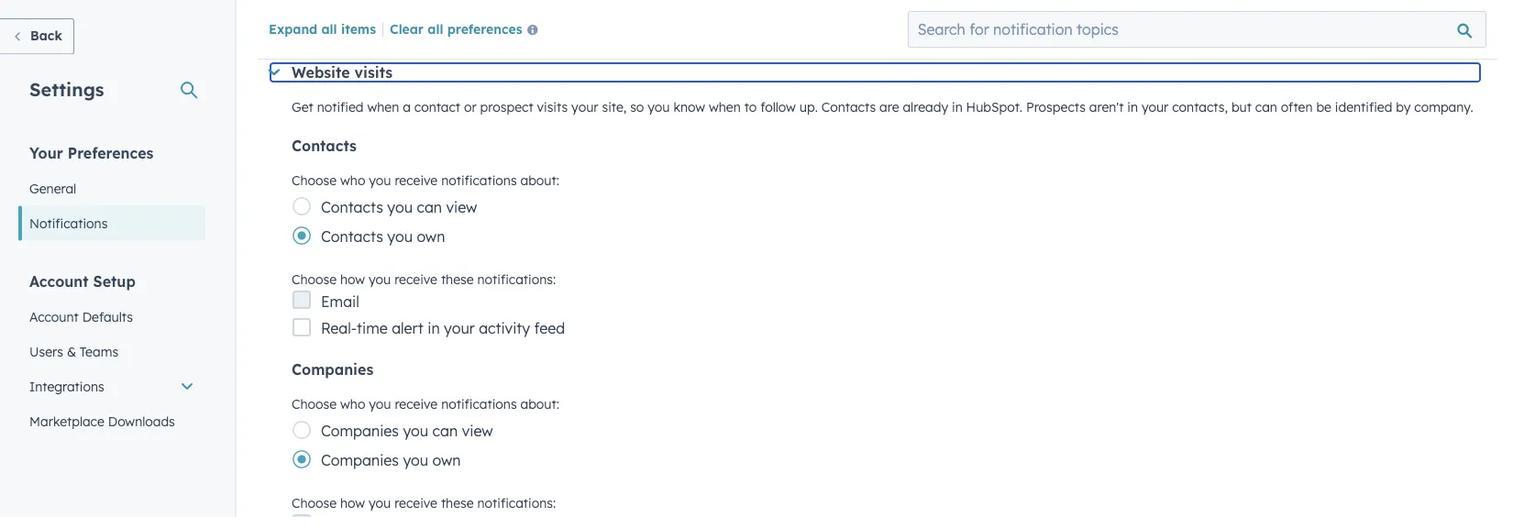 Task type: describe. For each thing, give the bounding box(es) containing it.
preferences
[[68, 144, 154, 162]]

&
[[67, 343, 76, 359]]

you down contacts you own
[[369, 271, 391, 287]]

own for companies you own
[[432, 451, 461, 470]]

4 choose from the top
[[292, 495, 337, 511]]

your preferences
[[29, 144, 154, 162]]

website visits
[[292, 63, 393, 82]]

hubspot.
[[966, 99, 1023, 115]]

clear all preferences button
[[390, 19, 545, 41]]

already
[[903, 99, 948, 115]]

real-
[[321, 319, 357, 337]]

all for expand
[[321, 20, 337, 36]]

expand all items
[[269, 20, 376, 36]]

you up contacts you own
[[387, 198, 413, 216]]

1 horizontal spatial your
[[571, 99, 598, 115]]

companies you own
[[321, 451, 461, 470]]

marketplace downloads link
[[18, 404, 205, 439]]

get
[[292, 99, 313, 115]]

preferences
[[447, 20, 522, 36]]

defaults
[[82, 309, 133, 325]]

contacts you can view
[[321, 198, 477, 216]]

to
[[744, 99, 757, 115]]

time
[[357, 319, 388, 337]]

you down contacts you can view
[[387, 227, 413, 246]]

real-time alert in your activity feed
[[321, 319, 565, 337]]

about: for companies you can view
[[520, 396, 559, 412]]

but
[[1231, 99, 1252, 115]]

choose how you receive these notifications: for companies you own
[[292, 495, 556, 511]]

so
[[630, 99, 644, 115]]

settings
[[29, 77, 104, 100]]

contacts for contacts you own
[[321, 227, 383, 246]]

2 choose from the top
[[292, 271, 337, 287]]

1 vertical spatial visits
[[537, 99, 568, 115]]

activity
[[479, 319, 530, 337]]

caret image
[[268, 69, 280, 75]]

choose who you receive notifications about: for companies
[[292, 396, 559, 412]]

3 receive from the top
[[395, 396, 438, 412]]

0 vertical spatial can
[[1255, 99, 1277, 115]]

contacts right up.
[[821, 99, 876, 115]]

users & teams link
[[18, 334, 205, 369]]

account for account defaults
[[29, 309, 79, 325]]

website visits button
[[268, 63, 1480, 82]]

up.
[[799, 99, 818, 115]]

expand all items button
[[269, 20, 376, 36]]

who for companies
[[340, 396, 365, 412]]

1 horizontal spatial in
[[952, 99, 963, 115]]

marketplace
[[29, 413, 104, 429]]

identified
[[1335, 99, 1392, 115]]

or
[[464, 99, 477, 115]]

clear
[[390, 20, 424, 36]]

company.
[[1414, 99, 1473, 115]]

notifications: for companies you can view
[[477, 495, 556, 511]]

account for account setup
[[29, 272, 89, 290]]

are
[[879, 99, 899, 115]]

expand
[[269, 20, 317, 36]]

0 horizontal spatial visits
[[354, 63, 393, 82]]

you up companies you own
[[403, 422, 428, 440]]

get notified when a contact or prospect visits your site, so you know when to follow up. contacts are already in hubspot. prospects aren't in your contacts, but can often be identified by company.
[[292, 99, 1473, 115]]

you up companies you can view
[[369, 396, 391, 412]]

downloads
[[108, 413, 175, 429]]

website
[[292, 63, 350, 82]]

notifications for companies you can view
[[441, 396, 517, 412]]

prospects
[[1026, 99, 1086, 115]]

own for contacts you own
[[417, 227, 445, 246]]

2 receive from the top
[[394, 271, 437, 287]]



Task type: vqa. For each thing, say whether or not it's contained in the screenshot.
Note icon
no



Task type: locate. For each thing, give the bounding box(es) containing it.
how for contacts
[[340, 271, 365, 287]]

1 vertical spatial account
[[29, 309, 79, 325]]

1 vertical spatial can
[[417, 198, 442, 216]]

1 notifications from the top
[[441, 172, 517, 188]]

1 choose who you receive notifications about: from the top
[[292, 172, 559, 188]]

receive up contacts you can view
[[395, 172, 438, 188]]

account defaults link
[[18, 299, 205, 334]]

choose down companies you own
[[292, 495, 337, 511]]

view
[[446, 198, 477, 216], [462, 422, 493, 440]]

own
[[417, 227, 445, 246], [432, 451, 461, 470]]

site,
[[602, 99, 627, 115]]

users
[[29, 343, 63, 359]]

2 about: from the top
[[520, 396, 559, 412]]

1 vertical spatial notifications:
[[477, 495, 556, 511]]

about: for contacts you can view
[[520, 172, 559, 188]]

know
[[673, 99, 705, 115]]

account defaults
[[29, 309, 133, 325]]

0 horizontal spatial all
[[321, 20, 337, 36]]

1 notifications: from the top
[[477, 271, 556, 287]]

your preferences element
[[18, 143, 205, 241]]

choose how you receive these notifications: down companies you own
[[292, 495, 556, 511]]

you
[[648, 99, 670, 115], [369, 172, 391, 188], [387, 198, 413, 216], [387, 227, 413, 246], [369, 271, 391, 287], [369, 396, 391, 412], [403, 422, 428, 440], [403, 451, 428, 470], [369, 495, 391, 511]]

teams
[[80, 343, 118, 359]]

choose how you receive these notifications: for contacts you own
[[292, 271, 556, 287]]

notifications:
[[477, 271, 556, 287], [477, 495, 556, 511]]

can
[[1255, 99, 1277, 115], [417, 198, 442, 216], [432, 422, 458, 440]]

prospect
[[480, 99, 533, 115]]

0 horizontal spatial when
[[367, 99, 399, 115]]

0 vertical spatial choose how you receive these notifications:
[[292, 271, 556, 287]]

a
[[403, 99, 411, 115]]

choose who you receive notifications about:
[[292, 172, 559, 188], [292, 396, 559, 412]]

2 these from the top
[[441, 495, 474, 511]]

receive up alert
[[394, 271, 437, 287]]

choose
[[292, 172, 337, 188], [292, 271, 337, 287], [292, 396, 337, 412], [292, 495, 337, 511]]

in
[[952, 99, 963, 115], [1127, 99, 1138, 115], [428, 319, 440, 337]]

choose how you receive these notifications: up alert
[[292, 271, 556, 287]]

0 vertical spatial visits
[[354, 63, 393, 82]]

integrations button
[[18, 369, 205, 404]]

in right "already"
[[952, 99, 963, 115]]

3 choose from the top
[[292, 396, 337, 412]]

companies you can view
[[321, 422, 493, 440]]

how
[[340, 271, 365, 287], [340, 495, 365, 511]]

companies
[[292, 360, 373, 379], [321, 422, 399, 440], [321, 451, 399, 470]]

1 horizontal spatial when
[[709, 99, 741, 115]]

1 horizontal spatial all
[[428, 20, 443, 36]]

all
[[321, 20, 337, 36], [428, 20, 443, 36]]

1 when from the left
[[367, 99, 399, 115]]

who up contacts you can view
[[340, 172, 365, 188]]

1 choose from the top
[[292, 172, 337, 188]]

often
[[1281, 99, 1313, 115]]

companies for companies you can view
[[321, 422, 399, 440]]

4 receive from the top
[[394, 495, 437, 511]]

0 vertical spatial view
[[446, 198, 477, 216]]

contacts for contacts you can view
[[321, 198, 383, 216]]

notifications link
[[18, 206, 205, 241]]

view for contacts you can view
[[446, 198, 477, 216]]

choose down 'real-'
[[292, 396, 337, 412]]

0 horizontal spatial your
[[444, 319, 475, 337]]

all right clear
[[428, 20, 443, 36]]

2 vertical spatial can
[[432, 422, 458, 440]]

1 vertical spatial choose how you receive these notifications:
[[292, 495, 556, 511]]

these up real-time alert in your activity feed
[[441, 271, 474, 287]]

these for contacts you own
[[441, 271, 474, 287]]

you down companies you own
[[369, 495, 391, 511]]

0 vertical spatial notifications
[[441, 172, 517, 188]]

choose up email
[[292, 271, 337, 287]]

email
[[321, 293, 359, 311]]

your left activity
[[444, 319, 475, 337]]

2 who from the top
[[340, 396, 365, 412]]

all inside "button"
[[428, 20, 443, 36]]

companies for companies you own
[[321, 451, 399, 470]]

0 vertical spatial choose who you receive notifications about:
[[292, 172, 559, 188]]

account setup
[[29, 272, 136, 290]]

account setup element
[[18, 271, 205, 517]]

these for companies you own
[[441, 495, 474, 511]]

1 who from the top
[[340, 172, 365, 188]]

visits down items
[[354, 63, 393, 82]]

these down companies you own
[[441, 495, 474, 511]]

0 vertical spatial who
[[340, 172, 365, 188]]

companies up companies you own
[[321, 422, 399, 440]]

receive
[[395, 172, 438, 188], [394, 271, 437, 287], [395, 396, 438, 412], [394, 495, 437, 511]]

aren't
[[1089, 99, 1124, 115]]

can up contacts you own
[[417, 198, 442, 216]]

notified
[[317, 99, 364, 115]]

1 receive from the top
[[395, 172, 438, 188]]

choose who you receive notifications about: for contacts
[[292, 172, 559, 188]]

2 when from the left
[[709, 99, 741, 115]]

back link
[[0, 18, 74, 55]]

how up email
[[340, 271, 365, 287]]

can for companies you can view
[[432, 422, 458, 440]]

choose who you receive notifications about: up companies you can view
[[292, 396, 559, 412]]

contacts for contacts
[[292, 137, 357, 155]]

receive down companies you own
[[394, 495, 437, 511]]

integrations
[[29, 378, 104, 394]]

be
[[1316, 99, 1331, 115]]

general link
[[18, 171, 205, 206]]

2 how from the top
[[340, 495, 365, 511]]

contacts you own
[[321, 227, 445, 246]]

in right alert
[[428, 319, 440, 337]]

clear all preferences
[[390, 20, 522, 36]]

users & teams
[[29, 343, 118, 359]]

Search for notification topics search field
[[908, 11, 1486, 48]]

your
[[571, 99, 598, 115], [1142, 99, 1169, 115], [444, 319, 475, 337]]

feed
[[534, 319, 565, 337]]

notifications down or
[[441, 172, 517, 188]]

visits
[[354, 63, 393, 82], [537, 99, 568, 115]]

setup
[[93, 272, 136, 290]]

when left a
[[367, 99, 399, 115]]

account up 'users'
[[29, 309, 79, 325]]

0 vertical spatial own
[[417, 227, 445, 246]]

can for contacts you can view
[[417, 198, 442, 216]]

your left site,
[[571, 99, 598, 115]]

1 vertical spatial own
[[432, 451, 461, 470]]

1 vertical spatial these
[[441, 495, 474, 511]]

you up contacts you can view
[[369, 172, 391, 188]]

own down contacts you can view
[[417, 227, 445, 246]]

1 vertical spatial how
[[340, 495, 365, 511]]

0 vertical spatial companies
[[292, 360, 373, 379]]

choose how you receive these notifications:
[[292, 271, 556, 287], [292, 495, 556, 511]]

about: down feed
[[520, 396, 559, 412]]

who for contacts
[[340, 172, 365, 188]]

notifications up companies you can view
[[441, 396, 517, 412]]

alert
[[392, 319, 423, 337]]

1 these from the top
[[441, 271, 474, 287]]

choose down get
[[292, 172, 337, 188]]

own down companies you can view
[[432, 451, 461, 470]]

1 vertical spatial companies
[[321, 422, 399, 440]]

2 choose how you receive these notifications: from the top
[[292, 495, 556, 511]]

notifications: for contacts you can view
[[477, 271, 556, 287]]

0 vertical spatial about:
[[520, 172, 559, 188]]

by
[[1396, 99, 1411, 115]]

1 all from the left
[[321, 20, 337, 36]]

1 how from the top
[[340, 271, 365, 287]]

account
[[29, 272, 89, 290], [29, 309, 79, 325]]

who up companies you can view
[[340, 396, 365, 412]]

follow
[[760, 99, 796, 115]]

1 account from the top
[[29, 272, 89, 290]]

contacts up contacts you own
[[321, 198, 383, 216]]

1 vertical spatial who
[[340, 396, 365, 412]]

1 choose how you receive these notifications: from the top
[[292, 271, 556, 287]]

0 vertical spatial account
[[29, 272, 89, 290]]

general
[[29, 180, 76, 196]]

contacts,
[[1172, 99, 1228, 115]]

view for companies you can view
[[462, 422, 493, 440]]

companies down companies you can view
[[321, 451, 399, 470]]

0 horizontal spatial in
[[428, 319, 440, 337]]

how for companies
[[340, 495, 365, 511]]

you right the 'so'
[[648, 99, 670, 115]]

in right aren't
[[1127, 99, 1138, 115]]

1 about: from the top
[[520, 172, 559, 188]]

contacts down notified
[[292, 137, 357, 155]]

account up 'account defaults'
[[29, 272, 89, 290]]

can right but
[[1255, 99, 1277, 115]]

2 notifications from the top
[[441, 396, 517, 412]]

when
[[367, 99, 399, 115], [709, 99, 741, 115]]

these
[[441, 271, 474, 287], [441, 495, 474, 511]]

when left 'to'
[[709, 99, 741, 115]]

companies down 'real-'
[[292, 360, 373, 379]]

contacts
[[821, 99, 876, 115], [292, 137, 357, 155], [321, 198, 383, 216], [321, 227, 383, 246]]

visits right prospect at left top
[[537, 99, 568, 115]]

2 choose who you receive notifications about: from the top
[[292, 396, 559, 412]]

back
[[30, 28, 62, 44]]

2 horizontal spatial your
[[1142, 99, 1169, 115]]

who
[[340, 172, 365, 188], [340, 396, 365, 412]]

1 horizontal spatial visits
[[537, 99, 568, 115]]

your
[[29, 144, 63, 162]]

notifications
[[29, 215, 108, 231]]

2 vertical spatial companies
[[321, 451, 399, 470]]

marketplace downloads
[[29, 413, 175, 429]]

account inside account defaults link
[[29, 309, 79, 325]]

1 vertical spatial choose who you receive notifications about:
[[292, 396, 559, 412]]

contacts down contacts you can view
[[321, 227, 383, 246]]

1 vertical spatial about:
[[520, 396, 559, 412]]

choose who you receive notifications about: up contacts you can view
[[292, 172, 559, 188]]

items
[[341, 20, 376, 36]]

how down companies you own
[[340, 495, 365, 511]]

2 account from the top
[[29, 309, 79, 325]]

about: down prospect at left top
[[520, 172, 559, 188]]

receive up companies you can view
[[395, 396, 438, 412]]

0 vertical spatial how
[[340, 271, 365, 287]]

2 notifications: from the top
[[477, 495, 556, 511]]

notifications
[[441, 172, 517, 188], [441, 396, 517, 412]]

about:
[[520, 172, 559, 188], [520, 396, 559, 412]]

1 vertical spatial notifications
[[441, 396, 517, 412]]

you down companies you can view
[[403, 451, 428, 470]]

notifications for contacts you can view
[[441, 172, 517, 188]]

can up companies you own
[[432, 422, 458, 440]]

2 horizontal spatial in
[[1127, 99, 1138, 115]]

0 vertical spatial notifications:
[[477, 271, 556, 287]]

0 vertical spatial these
[[441, 271, 474, 287]]

contact
[[414, 99, 460, 115]]

all for clear
[[428, 20, 443, 36]]

your left contacts,
[[1142, 99, 1169, 115]]

all left items
[[321, 20, 337, 36]]

1 vertical spatial view
[[462, 422, 493, 440]]

2 all from the left
[[428, 20, 443, 36]]



